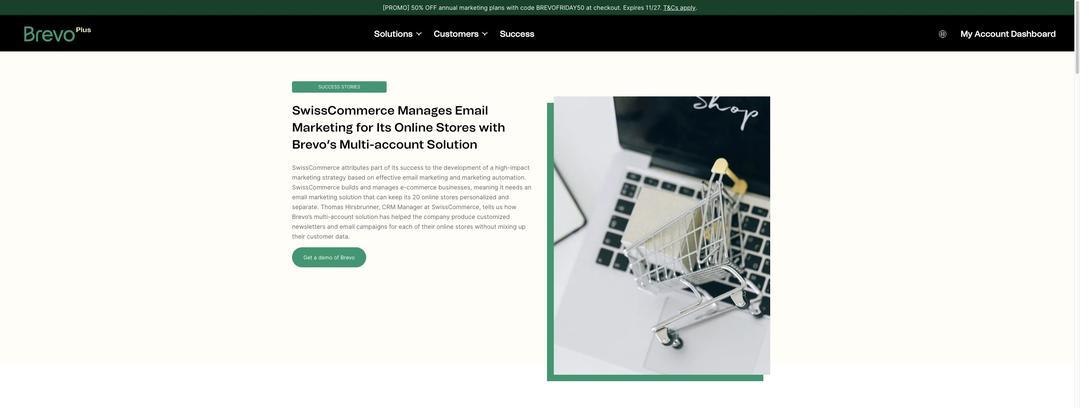 Task type: vqa. For each thing, say whether or not it's contained in the screenshot.
has
yes



Task type: locate. For each thing, give the bounding box(es) containing it.
0 horizontal spatial their
[[292, 233, 305, 240]]

of right demo
[[334, 254, 339, 261]]

on
[[367, 174, 374, 181]]

swisscommerce up strategy
[[292, 164, 340, 171]]

0 horizontal spatial email
[[292, 193, 307, 201]]

its up effective
[[392, 164, 399, 171]]

of left high-
[[483, 164, 489, 171]]

brevofriday50
[[536, 4, 585, 11]]

expires
[[623, 4, 644, 11]]

0 horizontal spatial the
[[413, 213, 422, 221]]

annual
[[439, 4, 458, 11]]

its
[[392, 164, 399, 171], [404, 193, 411, 201]]

0 vertical spatial online
[[422, 193, 439, 201]]

for up multi-
[[356, 120, 374, 135]]

account down thomas
[[331, 213, 354, 221]]

0 horizontal spatial a
[[314, 254, 317, 261]]

2 swisscommerce from the top
[[292, 164, 340, 171]]

email down the success
[[403, 174, 418, 181]]

stores
[[436, 120, 476, 135]]

brevo's down marketing
[[292, 137, 337, 152]]

brevo image
[[24, 26, 91, 42]]

20
[[413, 193, 420, 201]]

success link
[[500, 29, 535, 39]]

automation.
[[492, 174, 526, 181]]

the right to
[[433, 164, 442, 171]]

brevo's inside swisscommerce manages email marketing for its online stores with brevo's multi-account solution
[[292, 137, 337, 152]]

needs
[[505, 184, 523, 191]]

at left checkout.
[[586, 4, 592, 11]]

it
[[500, 184, 504, 191]]

based
[[348, 174, 366, 181]]

0 vertical spatial for
[[356, 120, 374, 135]]

solution
[[427, 137, 478, 152]]

my account dashboard link
[[961, 29, 1056, 39]]

1 vertical spatial at
[[424, 203, 430, 211]]

the down "manager" at the left of page
[[413, 213, 422, 221]]

0 vertical spatial swisscommerce
[[292, 103, 395, 118]]

account
[[375, 137, 424, 152], [331, 213, 354, 221]]

solution down hirsbrunner,
[[355, 213, 378, 221]]

swisscommerce
[[292, 103, 395, 118], [292, 164, 340, 171], [292, 184, 340, 191]]

stores down produce
[[456, 223, 473, 231]]

1 vertical spatial swisscommerce
[[292, 164, 340, 171]]

0 horizontal spatial with
[[479, 120, 505, 135]]

of
[[384, 164, 390, 171], [483, 164, 489, 171], [414, 223, 420, 231], [334, 254, 339, 261]]

email
[[403, 174, 418, 181], [292, 193, 307, 201], [340, 223, 355, 231]]

at up company
[[424, 203, 430, 211]]

their down newsletters
[[292, 233, 305, 240]]

1 horizontal spatial its
[[404, 193, 411, 201]]

1 swisscommerce from the top
[[292, 103, 395, 118]]

1 horizontal spatial with
[[507, 4, 519, 11]]

stores
[[441, 193, 458, 201], [456, 223, 473, 231]]

online down the commerce
[[422, 193, 439, 201]]

hirsbrunner,
[[345, 203, 380, 211]]

swisscommerce inside swisscommerce manages email marketing for its online stores with brevo's multi-account solution
[[292, 103, 395, 118]]

effective
[[376, 174, 401, 181]]

1 vertical spatial account
[[331, 213, 354, 221]]

marketing down to
[[420, 174, 448, 181]]

customer
[[307, 233, 334, 240]]

1 horizontal spatial the
[[433, 164, 442, 171]]

and up the businesses,
[[450, 174, 461, 181]]

with left code
[[507, 4, 519, 11]]

and down the it
[[498, 193, 509, 201]]

1 brevo's from the top
[[292, 137, 337, 152]]

1 horizontal spatial for
[[389, 223, 397, 231]]

stores down the businesses,
[[441, 193, 458, 201]]

their down company
[[422, 223, 435, 231]]

1 horizontal spatial at
[[586, 4, 592, 11]]

1 vertical spatial with
[[479, 120, 505, 135]]

0 horizontal spatial its
[[392, 164, 399, 171]]

a right get
[[314, 254, 317, 261]]

their
[[422, 223, 435, 231], [292, 233, 305, 240]]

the
[[433, 164, 442, 171], [413, 213, 422, 221]]

button image
[[939, 30, 947, 38]]

produce
[[452, 213, 475, 221]]

with
[[507, 4, 519, 11], [479, 120, 505, 135]]

1 horizontal spatial a
[[490, 164, 494, 171]]

1 horizontal spatial their
[[422, 223, 435, 231]]

email up separate.
[[292, 193, 307, 201]]

meaning
[[474, 184, 498, 191]]

success
[[400, 164, 424, 171]]

a
[[490, 164, 494, 171], [314, 254, 317, 261]]

stories
[[341, 84, 360, 90]]

account
[[975, 29, 1010, 39]]

high-
[[495, 164, 511, 171]]

with down email
[[479, 120, 505, 135]]

get
[[304, 254, 313, 261]]

swisscommerce down strategy
[[292, 184, 340, 191]]

2 horizontal spatial email
[[403, 174, 418, 181]]

online
[[395, 120, 433, 135]]

marketing
[[459, 4, 488, 11], [292, 174, 321, 181], [420, 174, 448, 181], [462, 174, 491, 181], [309, 193, 337, 201]]

0 horizontal spatial at
[[424, 203, 430, 211]]

customers link
[[434, 29, 488, 39]]

can
[[377, 193, 387, 201]]

2 brevo's from the top
[[292, 213, 312, 221]]

brevo
[[341, 254, 355, 261]]

apply
[[680, 4, 696, 11]]

11/27.
[[646, 4, 662, 11]]

1 horizontal spatial account
[[375, 137, 424, 152]]

for
[[356, 120, 374, 135], [389, 223, 397, 231]]

solution down "builds" at top left
[[339, 193, 362, 201]]

0 vertical spatial with
[[507, 4, 519, 11]]

marketing left strategy
[[292, 174, 321, 181]]

0 vertical spatial a
[[490, 164, 494, 171]]

1 vertical spatial for
[[389, 223, 397, 231]]

brevo's down separate.
[[292, 213, 312, 221]]

checkout.
[[594, 4, 622, 11]]

without
[[475, 223, 497, 231]]

success stories
[[319, 84, 360, 90]]

of right the each at the bottom
[[414, 223, 420, 231]]

1 vertical spatial online
[[437, 223, 454, 231]]

strategy
[[322, 174, 346, 181]]

1 horizontal spatial email
[[340, 223, 355, 231]]

0 vertical spatial account
[[375, 137, 424, 152]]

online
[[422, 193, 439, 201], [437, 223, 454, 231]]

0 vertical spatial their
[[422, 223, 435, 231]]

swisscommerce attributes part of its success to the development of a high-impact marketing strategy based on effective email marketing and marketing automation. swisscommerce builds and manages e-commerce businesses, meaning it needs an email marketing solution that can keep its 20 online stores personalized and separate. thomas hirsbrunner, crm manager at swisscommerce, tells us how brevo's multi-account solution has helped the company produce customized newsletters and email campaigns for each of their online stores without mixing up their customer data.
[[292, 164, 532, 240]]

email up "data."
[[340, 223, 355, 231]]

a left high-
[[490, 164, 494, 171]]

1 vertical spatial the
[[413, 213, 422, 221]]

0 vertical spatial email
[[403, 174, 418, 181]]

0 vertical spatial the
[[433, 164, 442, 171]]

0 vertical spatial brevo's
[[292, 137, 337, 152]]

3 swisscommerce from the top
[[292, 184, 340, 191]]

0 vertical spatial its
[[392, 164, 399, 171]]

at
[[586, 4, 592, 11], [424, 203, 430, 211]]

keep
[[389, 193, 403, 201]]

1 vertical spatial their
[[292, 233, 305, 240]]

t&cs
[[664, 4, 679, 11]]

its left 20
[[404, 193, 411, 201]]

for left the each at the bottom
[[389, 223, 397, 231]]

and
[[450, 174, 461, 181], [360, 184, 371, 191], [498, 193, 509, 201], [327, 223, 338, 231]]

success
[[319, 84, 340, 90]]

50%
[[411, 4, 424, 11]]

online down company
[[437, 223, 454, 231]]

0 horizontal spatial for
[[356, 120, 374, 135]]

swisscommerce down success stories
[[292, 103, 395, 118]]

1 vertical spatial stores
[[456, 223, 473, 231]]

account down online
[[375, 137, 424, 152]]

0 horizontal spatial account
[[331, 213, 354, 221]]

1 vertical spatial brevo's
[[292, 213, 312, 221]]

thomas
[[321, 203, 344, 211]]

at inside swisscommerce attributes part of its success to the development of a high-impact marketing strategy based on effective email marketing and marketing automation. swisscommerce builds and manages e-commerce businesses, meaning it needs an email marketing solution that can keep its 20 online stores personalized and separate. thomas hirsbrunner, crm manager at swisscommerce, tells us how brevo's multi-account solution has helped the company produce customized newsletters and email campaigns for each of their online stores without mixing up their customer data.
[[424, 203, 430, 211]]

brevo's
[[292, 137, 337, 152], [292, 213, 312, 221]]

for inside swisscommerce attributes part of its success to the development of a high-impact marketing strategy based on effective email marketing and marketing automation. swisscommerce builds and manages e-commerce businesses, meaning it needs an email marketing solution that can keep its 20 online stores personalized and separate. thomas hirsbrunner, crm manager at swisscommerce, tells us how brevo's multi-account solution has helped the company produce customized newsletters and email campaigns for each of their online stores without mixing up their customer data.
[[389, 223, 397, 231]]

solution
[[339, 193, 362, 201], [355, 213, 378, 221]]

2 vertical spatial swisscommerce
[[292, 184, 340, 191]]



Task type: describe. For each thing, give the bounding box(es) containing it.
to
[[425, 164, 431, 171]]

0 vertical spatial solution
[[339, 193, 362, 201]]

manages
[[398, 103, 452, 118]]

brevo's inside swisscommerce attributes part of its success to the development of a high-impact marketing strategy based on effective email marketing and marketing automation. swisscommerce builds and manages e-commerce businesses, meaning it needs an email marketing solution that can keep its 20 online stores personalized and separate. thomas hirsbrunner, crm manager at swisscommerce, tells us how brevo's multi-account solution has helped the company produce customized newsletters and email campaigns for each of their online stores without mixing up their customer data.
[[292, 213, 312, 221]]

us
[[496, 203, 503, 211]]

and up that
[[360, 184, 371, 191]]

has
[[380, 213, 390, 221]]

solutions link
[[374, 29, 422, 39]]

account inside swisscommerce attributes part of its success to the development of a high-impact marketing strategy based on effective email marketing and marketing automation. swisscommerce builds and manages e-commerce businesses, meaning it needs an email marketing solution that can keep its 20 online stores personalized and separate. thomas hirsbrunner, crm manager at swisscommerce, tells us how brevo's multi-account solution has helped the company produce customized newsletters and email campaigns for each of their online stores without mixing up their customer data.
[[331, 213, 354, 221]]

t&cs apply link
[[664, 3, 696, 12]]

each
[[399, 223, 413, 231]]

customers
[[434, 29, 479, 39]]

account inside swisscommerce manages email marketing for its online stores with brevo's multi-account solution
[[375, 137, 424, 152]]

company
[[424, 213, 450, 221]]

plans
[[490, 4, 505, 11]]

personalized
[[460, 193, 497, 201]]

how
[[505, 203, 517, 211]]

my
[[961, 29, 973, 39]]

impact
[[511, 164, 530, 171]]

code
[[520, 4, 535, 11]]

swisscommerce for swisscommerce attributes part of its success to the development of a high-impact marketing strategy based on effective email marketing and marketing automation. swisscommerce builds and manages e-commerce businesses, meaning it needs an email marketing solution that can keep its 20 online stores personalized and separate. thomas hirsbrunner, crm manager at swisscommerce, tells us how brevo's multi-account solution has helped the company produce customized newsletters and email campaigns for each of their online stores without mixing up their customer data.
[[292, 164, 340, 171]]

up
[[519, 223, 526, 231]]

success
[[500, 29, 535, 39]]

solutions
[[374, 29, 413, 39]]

multi-
[[314, 213, 331, 221]]

marketing left plans
[[459, 4, 488, 11]]

e-
[[401, 184, 407, 191]]

builds
[[342, 184, 359, 191]]

and up "data."
[[327, 223, 338, 231]]

[promo]
[[383, 4, 410, 11]]

1 vertical spatial its
[[404, 193, 411, 201]]

commerce
[[407, 184, 437, 191]]

0 vertical spatial stores
[[441, 193, 458, 201]]

dashboard
[[1012, 29, 1056, 39]]

get a demo of brevo link
[[292, 248, 366, 268]]

2 vertical spatial email
[[340, 223, 355, 231]]

marketing up thomas
[[309, 193, 337, 201]]

its
[[377, 120, 392, 135]]

email
[[455, 103, 488, 118]]

swisscommerce,
[[432, 203, 481, 211]]

campaigns
[[357, 223, 388, 231]]

tells
[[483, 203, 495, 211]]

helped
[[392, 213, 411, 221]]

that
[[363, 193, 375, 201]]

0 vertical spatial at
[[586, 4, 592, 11]]

marketing
[[292, 120, 353, 135]]

1 vertical spatial solution
[[355, 213, 378, 221]]

1 vertical spatial a
[[314, 254, 317, 261]]

separate.
[[292, 203, 319, 211]]

1 vertical spatial email
[[292, 193, 307, 201]]

marketing up meaning
[[462, 174, 491, 181]]

[promo] 50% off annual marketing plans with code brevofriday50 at checkout. expires 11/27. t&cs apply .
[[383, 4, 698, 11]]

data.
[[336, 233, 350, 240]]

manages
[[373, 184, 399, 191]]

demo
[[318, 254, 333, 261]]

an
[[525, 184, 532, 191]]

a inside swisscommerce attributes part of its success to the development of a high-impact marketing strategy based on effective email marketing and marketing automation. swisscommerce builds and manages e-commerce businesses, meaning it needs an email marketing solution that can keep its 20 online stores personalized and separate. thomas hirsbrunner, crm manager at swisscommerce, tells us how brevo's multi-account solution has helped the company produce customized newsletters and email campaigns for each of their online stores without mixing up their customer data.
[[490, 164, 494, 171]]

newsletters
[[292, 223, 326, 231]]

manager
[[397, 203, 423, 211]]

crm
[[382, 203, 396, 211]]

part
[[371, 164, 383, 171]]

businesses,
[[439, 184, 472, 191]]

customized
[[477, 213, 510, 221]]

with inside swisscommerce manages email marketing for its online stores with brevo's multi-account solution
[[479, 120, 505, 135]]

for inside swisscommerce manages email marketing for its online stores with brevo's multi-account solution
[[356, 120, 374, 135]]

attributes
[[342, 164, 369, 171]]

.
[[696, 4, 698, 11]]

mixing
[[498, 223, 517, 231]]

swisscommerce for swisscommerce manages email marketing for its online stores with brevo's multi-account solution
[[292, 103, 395, 118]]

multi-
[[340, 137, 375, 152]]

off
[[425, 4, 437, 11]]

of up effective
[[384, 164, 390, 171]]

my account dashboard
[[961, 29, 1056, 39]]

get a demo of brevo
[[304, 254, 355, 261]]

development
[[444, 164, 481, 171]]

swisscommerce manages email marketing for its online stores with brevo's multi-account solution
[[292, 103, 505, 152]]



